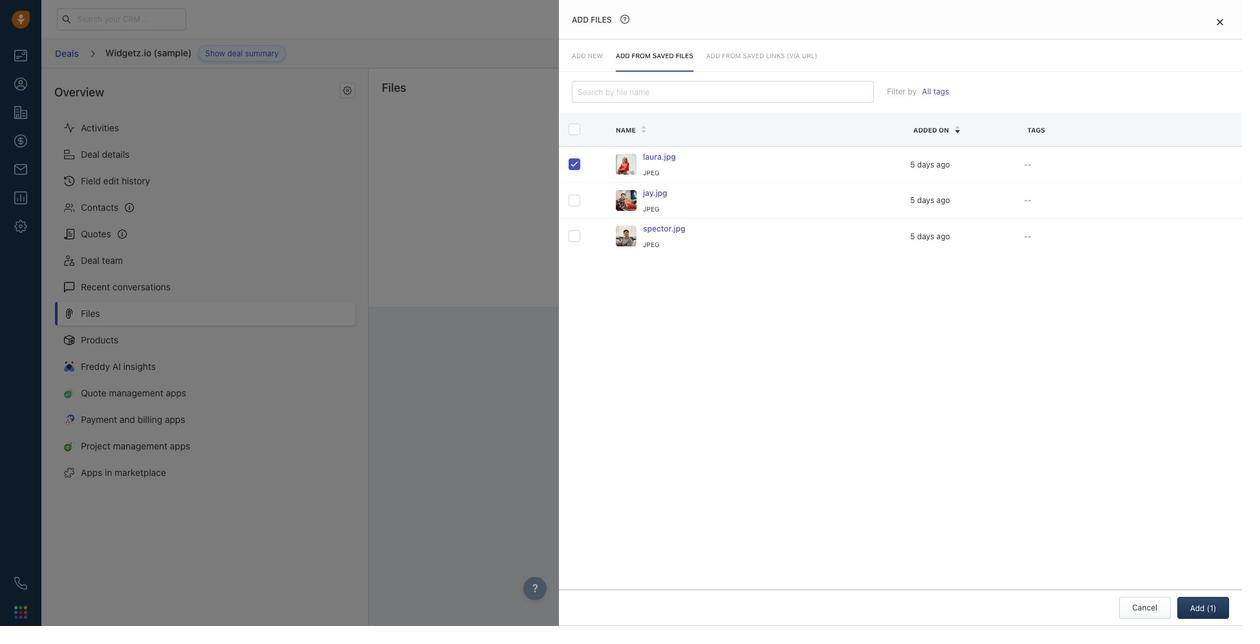 Task type: describe. For each thing, give the bounding box(es) containing it.
-- for jay.jpg
[[1024, 196, 1032, 205]]

in
[[105, 467, 112, 478]]

on
[[939, 126, 949, 134]]

payment
[[81, 414, 117, 425]]

apps in marketplace
[[81, 467, 166, 478]]

deals
[[55, 48, 79, 59]]

1 vertical spatial apps
[[165, 414, 185, 425]]

question circled image
[[617, 10, 633, 28]]

details
[[102, 149, 130, 160]]

laura.jpg
[[643, 152, 676, 162]]

phone element
[[8, 571, 34, 596]]

laura.jpg link
[[643, 151, 676, 165]]

5 for laura.jpg
[[910, 160, 915, 169]]

team
[[102, 255, 123, 266]]

dialog containing add files
[[559, 0, 1242, 626]]

links
[[766, 52, 785, 60]]

5 days ago for spector.jpg
[[910, 231, 950, 241]]

tags
[[933, 87, 949, 97]]

deal for deal team
[[81, 255, 100, 266]]

show deal summary
[[205, 48, 279, 58]]

days for jay.jpg
[[917, 196, 934, 205]]

by
[[908, 87, 917, 97]]

name
[[616, 126, 636, 134]]

files inside tab list
[[676, 52, 693, 60]]

from for add from saved files
[[632, 52, 651, 60]]

recent conversations
[[81, 282, 171, 293]]

filter
[[887, 87, 906, 97]]

from for add from saved links (via url)
[[722, 52, 741, 60]]

-- for laura.jpg
[[1024, 160, 1032, 169]]

add new
[[572, 52, 603, 60]]

jpeg for laura.jpg
[[643, 169, 660, 177]]

tab list containing add new
[[559, 39, 1242, 72]]

freddy
[[81, 361, 110, 372]]

project management apps
[[81, 441, 190, 452]]

management for quote
[[109, 388, 163, 399]]

contacts
[[81, 202, 119, 213]]

tab panel containing add files
[[559, 0, 1242, 626]]

spector.jpg link
[[643, 223, 685, 237]]

add from saved files link
[[616, 39, 693, 72]]

add from saved links (via url) link
[[706, 39, 817, 72]]

add from saved files
[[616, 52, 693, 60]]

add for add new
[[572, 52, 586, 60]]

deal
[[227, 48, 243, 58]]

widgetz.io (sample)
[[105, 47, 192, 58]]

ago for spector.jpg
[[936, 231, 950, 241]]

recent
[[81, 282, 110, 293]]

-- for spector.jpg
[[1024, 231, 1032, 241]]

jay.jpg link
[[643, 187, 667, 201]]

management for project
[[113, 441, 167, 452]]

payment and billing apps
[[81, 414, 185, 425]]

overview
[[54, 85, 104, 99]]

deal for deal details
[[81, 149, 100, 160]]

tags
[[1027, 126, 1045, 134]]

add
[[1190, 604, 1205, 613]]

0 vertical spatial files
[[382, 81, 406, 94]]

quote management apps
[[81, 388, 186, 399]]

new
[[588, 52, 603, 60]]

apps
[[81, 467, 102, 478]]

widgetz.io
[[105, 47, 151, 58]]

mng settings image
[[343, 86, 352, 95]]

history
[[122, 176, 150, 187]]

(via
[[787, 52, 800, 60]]

phone image
[[14, 577, 27, 590]]

quote
[[81, 388, 106, 399]]

add for add from saved links (via url)
[[706, 52, 720, 60]]

freddy ai insights
[[81, 361, 156, 372]]

filter by all tags
[[887, 87, 949, 97]]

deal team
[[81, 255, 123, 266]]

add new link
[[572, 39, 603, 72]]



Task type: locate. For each thing, give the bounding box(es) containing it.
dialog
[[559, 0, 1242, 626]]

apps for project management apps
[[170, 441, 190, 452]]

5 days ago for laura.jpg
[[910, 160, 950, 169]]

management
[[109, 388, 163, 399], [113, 441, 167, 452]]

jay.jpg
[[643, 188, 667, 198]]

3 -- from the top
[[1024, 231, 1032, 241]]

2 5 from the top
[[910, 196, 915, 205]]

1 saved from the left
[[653, 52, 674, 60]]

management up "payment and billing apps"
[[109, 388, 163, 399]]

email
[[793, 48, 812, 58]]

1 vertical spatial jpeg
[[643, 205, 660, 213]]

1 vertical spatial --
[[1024, 196, 1032, 205]]

add files
[[572, 15, 612, 25]]

close image
[[1217, 18, 1223, 26]]

days
[[917, 160, 934, 169], [917, 196, 934, 205], [917, 231, 934, 241]]

Search by file name text field
[[572, 81, 874, 103]]

files
[[591, 15, 612, 25], [676, 52, 693, 60]]

all
[[922, 87, 931, 97]]

apps down "payment and billing apps"
[[170, 441, 190, 452]]

files
[[382, 81, 406, 94], [81, 308, 100, 319]]

field edit history
[[81, 176, 150, 187]]

2 from from the left
[[722, 52, 741, 60]]

add
[[572, 15, 589, 25], [572, 52, 586, 60], [616, 52, 630, 60], [706, 52, 720, 60]]

2 5 days ago from the top
[[910, 196, 950, 205]]

2 vertical spatial days
[[917, 231, 934, 241]]

files right mng settings image
[[382, 81, 406, 94]]

cancel
[[1132, 603, 1157, 613]]

2 deal from the top
[[81, 255, 100, 266]]

5 for jay.jpg
[[910, 196, 915, 205]]

files left question circled 'icon'
[[591, 15, 612, 25]]

deal
[[81, 149, 100, 160], [81, 255, 100, 266]]

jpeg
[[643, 169, 660, 177], [643, 205, 660, 213], [643, 241, 660, 249]]

url)
[[802, 52, 817, 60]]

1 horizontal spatial saved
[[743, 52, 764, 60]]

field
[[81, 176, 101, 187]]

1 days from the top
[[917, 160, 934, 169]]

0 vertical spatial management
[[109, 388, 163, 399]]

1 vertical spatial 5 days ago
[[910, 196, 950, 205]]

0 horizontal spatial saved
[[653, 52, 674, 60]]

apps for quote management apps
[[166, 388, 186, 399]]

billing
[[138, 414, 162, 425]]

1 vertical spatial ago
[[936, 196, 950, 205]]

2 vertical spatial jpeg
[[643, 241, 660, 249]]

add right new
[[616, 52, 630, 60]]

1 ago from the top
[[936, 160, 950, 169]]

--
[[1024, 160, 1032, 169], [1024, 196, 1032, 205], [1024, 231, 1032, 241]]

3 5 from the top
[[910, 231, 915, 241]]

jpeg down spector.jpg link at the top of page
[[643, 241, 660, 249]]

5 days ago
[[910, 160, 950, 169], [910, 196, 950, 205], [910, 231, 950, 241]]

2 vertical spatial --
[[1024, 231, 1032, 241]]

jpeg for spector.jpg
[[643, 241, 660, 249]]

tab list
[[559, 39, 1242, 72]]

ai
[[112, 361, 121, 372]]

3 days from the top
[[917, 231, 934, 241]]

2 -- from the top
[[1024, 196, 1032, 205]]

jpeg down jay.jpg link
[[643, 205, 660, 213]]

0 horizontal spatial files
[[591, 15, 612, 25]]

2 vertical spatial ago
[[936, 231, 950, 241]]

ago
[[936, 160, 950, 169], [936, 196, 950, 205], [936, 231, 950, 241]]

deal details
[[81, 149, 130, 160]]

0 horizontal spatial from
[[632, 52, 651, 60]]

0 vertical spatial 5
[[910, 160, 915, 169]]

-
[[1024, 160, 1028, 169], [1028, 160, 1032, 169], [1024, 196, 1028, 205], [1028, 196, 1032, 205], [1024, 231, 1028, 241], [1028, 231, 1032, 241]]

3 ago from the top
[[936, 231, 950, 241]]

conversations
[[113, 282, 171, 293]]

add for add files
[[572, 15, 589, 25]]

5
[[910, 160, 915, 169], [910, 196, 915, 205], [910, 231, 915, 241]]

saved for files
[[653, 52, 674, 60]]

2 vertical spatial apps
[[170, 441, 190, 452]]

5 for spector.jpg
[[910, 231, 915, 241]]

0 horizontal spatial files
[[81, 308, 100, 319]]

project
[[81, 441, 110, 452]]

products
[[81, 335, 118, 346]]

add for add from saved files
[[616, 52, 630, 60]]

jpeg for jay.jpg
[[643, 205, 660, 213]]

tab panel
[[559, 0, 1242, 626]]

insights
[[123, 361, 156, 372]]

quotes
[[81, 229, 111, 240]]

from up search by file name text field
[[722, 52, 741, 60]]

(1)
[[1207, 604, 1216, 613]]

0 vertical spatial 5 days ago
[[910, 160, 950, 169]]

files up search by file name text field
[[676, 52, 693, 60]]

freshworks switcher image
[[14, 606, 27, 619]]

1 from from the left
[[632, 52, 651, 60]]

1 -- from the top
[[1024, 160, 1032, 169]]

add from saved links (via url)
[[706, 52, 817, 60]]

0 vertical spatial ago
[[936, 160, 950, 169]]

days for laura.jpg
[[917, 160, 934, 169]]

1 deal from the top
[[81, 149, 100, 160]]

days for spector.jpg
[[917, 231, 934, 241]]

5 days ago for jay.jpg
[[910, 196, 950, 205]]

Search your CRM... text field
[[57, 8, 186, 30]]

add up add new
[[572, 15, 589, 25]]

1 vertical spatial files
[[81, 308, 100, 319]]

saved
[[653, 52, 674, 60], [743, 52, 764, 60]]

2 vertical spatial 5 days ago
[[910, 231, 950, 241]]

1 vertical spatial files
[[676, 52, 693, 60]]

added on
[[913, 126, 949, 134]]

deal left details in the left top of the page
[[81, 149, 100, 160]]

and
[[120, 414, 135, 425]]

1 5 days ago from the top
[[910, 160, 950, 169]]

1 vertical spatial 5
[[910, 196, 915, 205]]

add up search by file name text field
[[706, 52, 720, 60]]

0 vertical spatial deal
[[81, 149, 100, 160]]

1 vertical spatial days
[[917, 196, 934, 205]]

spector.jpg
[[643, 224, 685, 234]]

cancel button
[[1119, 597, 1171, 619]]

add (1) button
[[1177, 597, 1229, 619]]

3 jpeg from the top
[[643, 241, 660, 249]]

deal left team on the left of page
[[81, 255, 100, 266]]

apps
[[166, 388, 186, 399], [165, 414, 185, 425], [170, 441, 190, 452]]

2 days from the top
[[917, 196, 934, 205]]

0 vertical spatial apps
[[166, 388, 186, 399]]

added
[[913, 126, 937, 134]]

ago for laura.jpg
[[936, 160, 950, 169]]

edit
[[103, 176, 119, 187]]

2 saved from the left
[[743, 52, 764, 60]]

0 vertical spatial --
[[1024, 160, 1032, 169]]

1 horizontal spatial from
[[722, 52, 741, 60]]

files down 'recent'
[[81, 308, 100, 319]]

1 vertical spatial management
[[113, 441, 167, 452]]

apps right billing
[[165, 414, 185, 425]]

summary
[[245, 48, 279, 58]]

add left new
[[572, 52, 586, 60]]

all tags link
[[922, 87, 949, 97]]

1 horizontal spatial files
[[382, 81, 406, 94]]

activities
[[81, 122, 119, 133]]

(sample)
[[154, 47, 192, 58]]

1 horizontal spatial files
[[676, 52, 693, 60]]

from
[[632, 52, 651, 60], [722, 52, 741, 60]]

marketplace
[[115, 467, 166, 478]]

ago for jay.jpg
[[936, 196, 950, 205]]

2 ago from the top
[[936, 196, 950, 205]]

1 jpeg from the top
[[643, 169, 660, 177]]

show
[[205, 48, 225, 58]]

deals link
[[54, 43, 80, 64]]

email button
[[773, 42, 819, 64]]

0 vertical spatial days
[[917, 160, 934, 169]]

add inside 'link'
[[572, 52, 586, 60]]

jpeg down laura.jpg "link"
[[643, 169, 660, 177]]

0 vertical spatial jpeg
[[643, 169, 660, 177]]

management up marketplace
[[113, 441, 167, 452]]

2 jpeg from the top
[[643, 205, 660, 213]]

add (1)
[[1190, 604, 1216, 613]]

saved for links
[[743, 52, 764, 60]]

2 vertical spatial 5
[[910, 231, 915, 241]]

apps up "payment and billing apps"
[[166, 388, 186, 399]]

from down question circled 'icon'
[[632, 52, 651, 60]]

1 vertical spatial deal
[[81, 255, 100, 266]]

0 vertical spatial files
[[591, 15, 612, 25]]

1 5 from the top
[[910, 160, 915, 169]]

3 5 days ago from the top
[[910, 231, 950, 241]]



Task type: vqa. For each thing, say whether or not it's contained in the screenshot.
Overview
yes



